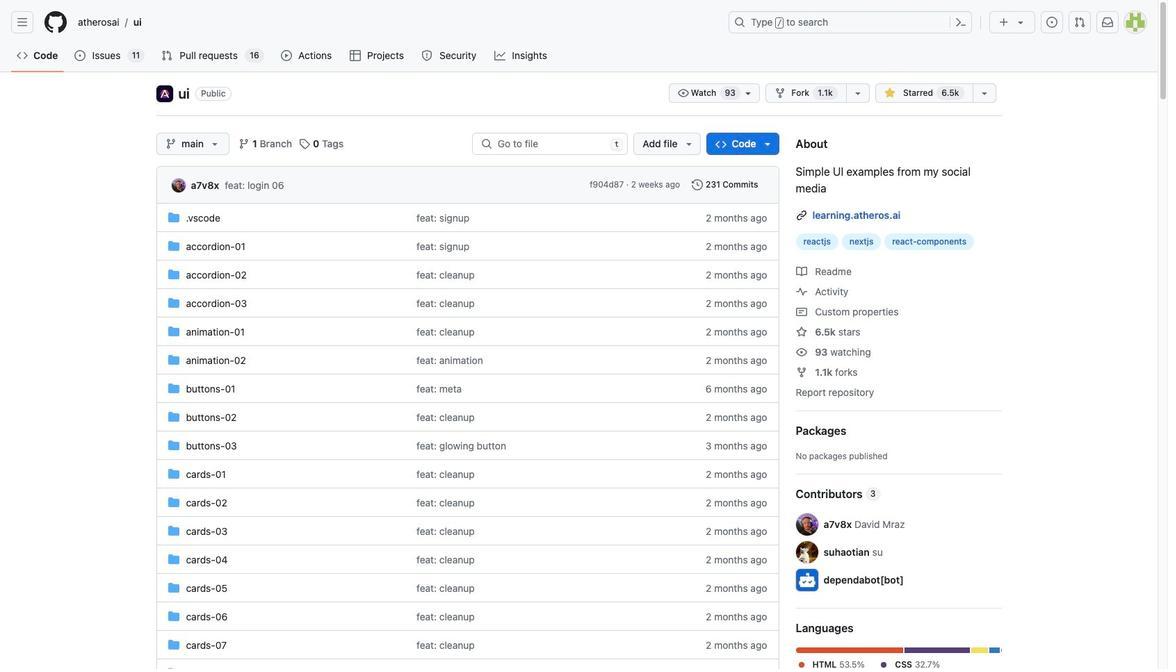 Task type: locate. For each thing, give the bounding box(es) containing it.
12 directory image from the top
[[168, 611, 179, 622]]

1 directory image from the top
[[168, 212, 179, 223]]

1 vertical spatial issue opened image
[[75, 50, 86, 61]]

issue opened image left git pull request image
[[1046, 17, 1058, 28]]

git pull request image
[[161, 50, 173, 61]]

0 vertical spatial triangle down image
[[1015, 17, 1026, 28]]

graph image
[[494, 50, 505, 61]]

2 triangle down image from the left
[[762, 138, 773, 149]]

0 horizontal spatial repo forked image
[[775, 88, 786, 99]]

1 vertical spatial repo forked image
[[796, 367, 807, 378]]

1 horizontal spatial triangle down image
[[1015, 17, 1026, 28]]

star fill image
[[884, 88, 895, 99]]

0 horizontal spatial triangle down image
[[209, 138, 220, 149]]

2 vertical spatial directory image
[[168, 469, 179, 480]]

5 directory image from the top
[[168, 383, 179, 394]]

directory image
[[168, 212, 179, 223], [168, 269, 179, 280], [168, 469, 179, 480]]

add this repository to a list image
[[979, 88, 990, 99]]

dot fill image
[[796, 660, 807, 670]]

@dependabot[bot] image
[[796, 569, 818, 592]]

repo forked image
[[775, 88, 786, 99], [796, 367, 807, 378]]

tag image
[[299, 138, 310, 149]]

9 directory image from the top
[[168, 526, 179, 537]]

0 horizontal spatial triangle down image
[[683, 138, 694, 149]]

10 directory image from the top
[[168, 554, 179, 565]]

6 directory image from the top
[[168, 412, 179, 423]]

css 32.7 image
[[904, 648, 970, 654]]

0 vertical spatial issue opened image
[[1046, 17, 1058, 28]]

dot fill image
[[878, 660, 890, 670]]

book image
[[796, 266, 807, 277]]

7 directory image from the top
[[168, 440, 179, 451]]

1 horizontal spatial triangle down image
[[762, 138, 773, 149]]

pulse image
[[796, 286, 807, 298]]

1 vertical spatial directory image
[[168, 269, 179, 280]]

directory image
[[168, 241, 179, 252], [168, 298, 179, 309], [168, 326, 179, 337], [168, 355, 179, 366], [168, 383, 179, 394], [168, 412, 179, 423], [168, 440, 179, 451], [168, 497, 179, 508], [168, 526, 179, 537], [168, 554, 179, 565], [168, 583, 179, 594], [168, 611, 179, 622], [168, 640, 179, 651], [168, 668, 179, 670]]

html 53.5 image
[[796, 648, 903, 654]]

triangle down image right plus icon in the top right of the page
[[1015, 17, 1026, 28]]

1 horizontal spatial issue opened image
[[1046, 17, 1058, 28]]

triangle down image
[[683, 138, 694, 149], [762, 138, 773, 149]]

13 directory image from the top
[[168, 640, 179, 651]]

0 horizontal spatial issue opened image
[[75, 50, 86, 61]]

eye image
[[678, 88, 689, 99]]

3 directory image from the top
[[168, 326, 179, 337]]

history image
[[692, 179, 703, 191]]

command palette image
[[955, 17, 966, 28]]

0 vertical spatial directory image
[[168, 212, 179, 223]]

issue opened image
[[1046, 17, 1058, 28], [75, 50, 86, 61]]

triangle down image left git branch image
[[209, 138, 220, 149]]

plus image
[[998, 17, 1010, 28]]

list
[[72, 11, 720, 33]]

2 directory image from the top
[[168, 298, 179, 309]]

triangle down image
[[1015, 17, 1026, 28], [209, 138, 220, 149]]

triangle down image right code image
[[762, 138, 773, 149]]

link image
[[796, 210, 807, 221]]

javascript 8.4 image
[[971, 648, 988, 654]]

issue opened image right code icon
[[75, 50, 86, 61]]

triangle down image left code image
[[683, 138, 694, 149]]

git pull request image
[[1074, 17, 1085, 28]]



Task type: vqa. For each thing, say whether or not it's contained in the screenshot.
the topmost code icon
yes



Task type: describe. For each thing, give the bounding box(es) containing it.
@suhaotian image
[[796, 542, 818, 564]]

issue opened image for git pull request image
[[1046, 17, 1058, 28]]

eye image
[[796, 347, 807, 358]]

homepage image
[[44, 11, 67, 33]]

play image
[[281, 50, 292, 61]]

6516 users starred this repository element
[[937, 86, 964, 100]]

1 vertical spatial triangle down image
[[209, 138, 220, 149]]

1 triangle down image from the left
[[683, 138, 694, 149]]

note image
[[796, 307, 807, 318]]

1 directory image from the top
[[168, 241, 179, 252]]

search image
[[481, 138, 492, 149]]

Go to file text field
[[498, 133, 605, 154]]

owner avatar image
[[156, 86, 173, 102]]

11 directory image from the top
[[168, 583, 179, 594]]

0 vertical spatial repo forked image
[[775, 88, 786, 99]]

shield image
[[422, 50, 433, 61]]

3 directory image from the top
[[168, 469, 179, 480]]

see your forks of this repository image
[[852, 88, 863, 99]]

git branch image
[[165, 138, 176, 149]]

code image
[[715, 139, 726, 150]]

notifications image
[[1102, 17, 1113, 28]]

typescript 5.3 image
[[989, 648, 1000, 654]]

a7v8x image
[[171, 179, 185, 193]]

code image
[[17, 50, 28, 61]]

4 directory image from the top
[[168, 355, 179, 366]]

8 directory image from the top
[[168, 497, 179, 508]]

2 directory image from the top
[[168, 269, 179, 280]]

table image
[[350, 50, 361, 61]]

git branch image
[[238, 138, 250, 149]]

star image
[[796, 327, 807, 338]]

@a7v8x image
[[796, 514, 818, 536]]

issue opened image for git pull request icon at the left
[[75, 50, 86, 61]]

14 directory image from the top
[[168, 668, 179, 670]]

1 horizontal spatial repo forked image
[[796, 367, 807, 378]]



